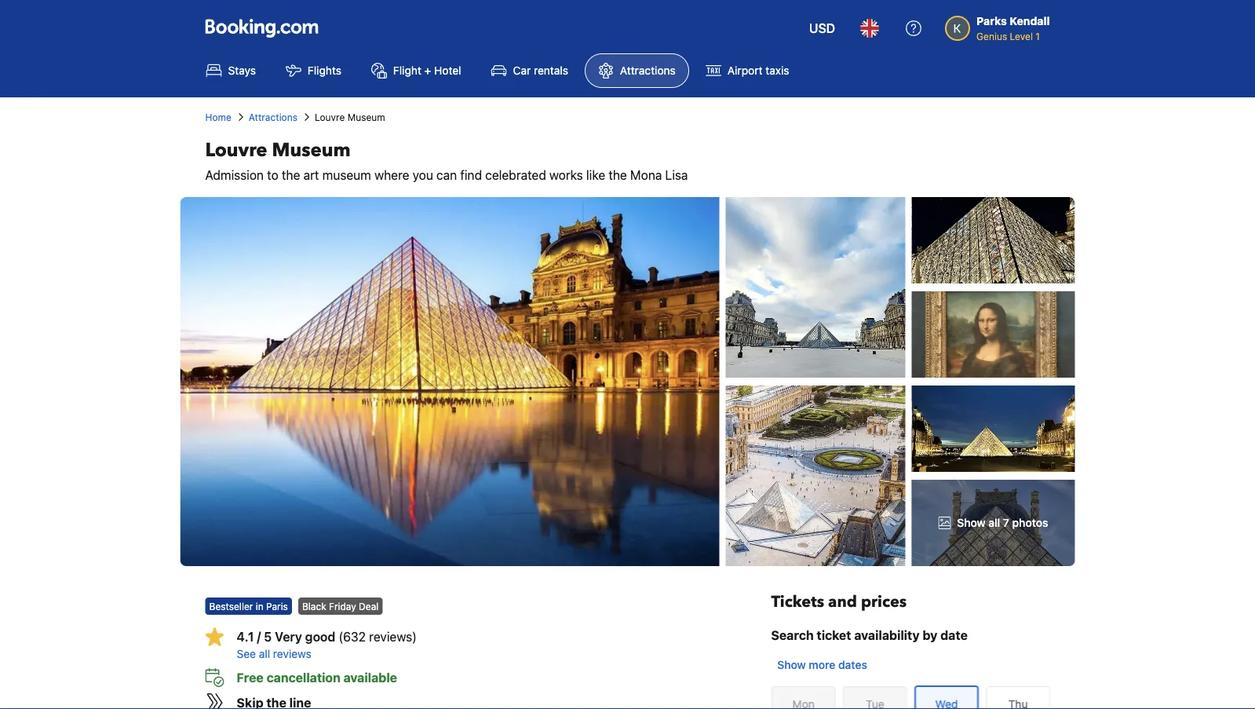 Task type: describe. For each thing, give the bounding box(es) containing it.
admission
[[205, 168, 264, 183]]

show more dates
[[778, 658, 868, 671]]

paris
[[266, 601, 288, 612]]

usd
[[810, 21, 836, 36]]

like
[[587, 168, 606, 183]]

you
[[413, 168, 433, 183]]

museum for louvre museum
[[348, 112, 385, 123]]

reviews
[[273, 647, 312, 660]]

good
[[305, 629, 336, 644]]

show for show all 7 photos
[[958, 516, 986, 529]]

friday
[[329, 601, 356, 612]]

parks kendall genius level 1
[[977, 15, 1050, 42]]

all inside 4.1 / 5 very good (632 reviews) see all reviews
[[259, 647, 270, 660]]

bestseller
[[209, 601, 253, 612]]

search ticket availability by date
[[771, 628, 968, 643]]

flights link
[[272, 53, 355, 88]]

in
[[256, 601, 264, 612]]

tickets and prices
[[771, 591, 907, 613]]

show for show more dates
[[778, 658, 806, 671]]

airport taxis
[[728, 64, 790, 77]]

dates
[[839, 658, 868, 671]]

show all 7 photos
[[958, 516, 1049, 529]]

search
[[771, 628, 814, 643]]

prices
[[861, 591, 907, 613]]

parks
[[977, 15, 1007, 27]]

date
[[941, 628, 968, 643]]

rentals
[[534, 64, 568, 77]]

louvre for louvre museum
[[315, 112, 345, 123]]

find
[[460, 168, 482, 183]]

photos
[[1013, 516, 1049, 529]]

where
[[375, 168, 409, 183]]

flight
[[393, 64, 422, 77]]

lisa
[[666, 168, 688, 183]]

car rentals link
[[478, 53, 582, 88]]

airport taxis link
[[692, 53, 803, 88]]

black friday deal
[[302, 601, 379, 612]]

more
[[809, 658, 836, 671]]

deal
[[359, 601, 379, 612]]

bestseller in paris
[[209, 601, 288, 612]]

home link
[[205, 110, 232, 124]]

1 vertical spatial attractions link
[[249, 110, 298, 124]]

1 vertical spatial attractions
[[249, 112, 298, 123]]

2 the from the left
[[609, 168, 627, 183]]

kendall
[[1010, 15, 1050, 27]]

taxis
[[766, 64, 790, 77]]

1
[[1036, 31, 1040, 42]]

usd button
[[800, 9, 845, 47]]

+
[[425, 64, 431, 77]]



Task type: vqa. For each thing, say whether or not it's contained in the screenshot.
where
yes



Task type: locate. For each thing, give the bounding box(es) containing it.
0 vertical spatial all
[[989, 516, 1001, 529]]

flight + hotel
[[393, 64, 461, 77]]

the right like
[[609, 168, 627, 183]]

show inside 'button'
[[778, 658, 806, 671]]

show down the search
[[778, 658, 806, 671]]

reviews)
[[369, 629, 417, 644]]

level
[[1010, 31, 1033, 42]]

attractions
[[620, 64, 676, 77], [249, 112, 298, 123]]

4.1
[[237, 629, 254, 644]]

show more dates button
[[771, 651, 874, 679]]

black
[[302, 601, 326, 612]]

museum up museum
[[348, 112, 385, 123]]

all down 5
[[259, 647, 270, 660]]

1 vertical spatial all
[[259, 647, 270, 660]]

cancellation
[[267, 670, 341, 685]]

0 horizontal spatial louvre
[[205, 137, 267, 163]]

attractions inside "link"
[[620, 64, 676, 77]]

museum
[[348, 112, 385, 123], [272, 137, 351, 163]]

free
[[237, 670, 264, 685]]

see all reviews button
[[237, 646, 746, 662]]

stays
[[228, 64, 256, 77]]

show
[[958, 516, 986, 529], [778, 658, 806, 671]]

all
[[989, 516, 1001, 529], [259, 647, 270, 660]]

flights
[[308, 64, 342, 77]]

0 vertical spatial attractions link
[[585, 53, 689, 88]]

0 horizontal spatial show
[[778, 658, 806, 671]]

5
[[264, 629, 272, 644]]

by
[[923, 628, 938, 643]]

0 horizontal spatial all
[[259, 647, 270, 660]]

flight + hotel link
[[358, 53, 475, 88]]

louvre inside louvre museum admission to the art museum where you can find celebrated works like the mona lisa
[[205, 137, 267, 163]]

0 horizontal spatial attractions
[[249, 112, 298, 123]]

museum up art
[[272, 137, 351, 163]]

louvre up admission
[[205, 137, 267, 163]]

car
[[513, 64, 531, 77]]

stays link
[[193, 53, 269, 88]]

1 horizontal spatial all
[[989, 516, 1001, 529]]

car rentals
[[513, 64, 568, 77]]

louvre museum admission to the art museum where you can find celebrated works like the mona lisa
[[205, 137, 688, 183]]

home
[[205, 112, 232, 123]]

1 the from the left
[[282, 168, 300, 183]]

celebrated
[[485, 168, 546, 183]]

4.1 / 5 very good (632 reviews) see all reviews
[[237, 629, 417, 660]]

attractions link
[[585, 53, 689, 88], [249, 110, 298, 124]]

louvre
[[315, 112, 345, 123], [205, 137, 267, 163]]

hotel
[[434, 64, 461, 77]]

museum inside louvre museum admission to the art museum where you can find celebrated works like the mona lisa
[[272, 137, 351, 163]]

(632
[[339, 629, 366, 644]]

1 vertical spatial museum
[[272, 137, 351, 163]]

1 vertical spatial louvre
[[205, 137, 267, 163]]

0 horizontal spatial the
[[282, 168, 300, 183]]

ticket
[[817, 628, 852, 643]]

available
[[344, 670, 397, 685]]

0 vertical spatial show
[[958, 516, 986, 529]]

the right to
[[282, 168, 300, 183]]

louvre for louvre museum admission to the art museum where you can find celebrated works like the mona lisa
[[205, 137, 267, 163]]

7
[[1004, 516, 1010, 529]]

can
[[437, 168, 457, 183]]

1 horizontal spatial attractions
[[620, 64, 676, 77]]

booking.com image
[[205, 19, 318, 38]]

1 horizontal spatial the
[[609, 168, 627, 183]]

museum for louvre museum admission to the art museum where you can find celebrated works like the mona lisa
[[272, 137, 351, 163]]

your account menu parks kendall genius level 1 element
[[946, 7, 1057, 43]]

1 horizontal spatial attractions link
[[585, 53, 689, 88]]

genius
[[977, 31, 1008, 42]]

the
[[282, 168, 300, 183], [609, 168, 627, 183]]

louvre down the flights
[[315, 112, 345, 123]]

works
[[550, 168, 583, 183]]

louvre museum
[[315, 112, 385, 123]]

tickets
[[771, 591, 825, 613]]

very
[[275, 629, 302, 644]]

1 horizontal spatial louvre
[[315, 112, 345, 123]]

all left the 7
[[989, 516, 1001, 529]]

0 vertical spatial louvre
[[315, 112, 345, 123]]

airport
[[728, 64, 763, 77]]

availability
[[855, 628, 920, 643]]

1 horizontal spatial show
[[958, 516, 986, 529]]

mona
[[631, 168, 662, 183]]

0 horizontal spatial attractions link
[[249, 110, 298, 124]]

and
[[829, 591, 857, 613]]

show left the 7
[[958, 516, 986, 529]]

to
[[267, 168, 279, 183]]

free cancellation available
[[237, 670, 397, 685]]

0 vertical spatial museum
[[348, 112, 385, 123]]

0 vertical spatial attractions
[[620, 64, 676, 77]]

art
[[304, 168, 319, 183]]

1 vertical spatial show
[[778, 658, 806, 671]]

museum
[[323, 168, 371, 183]]

see
[[237, 647, 256, 660]]

/
[[257, 629, 261, 644]]



